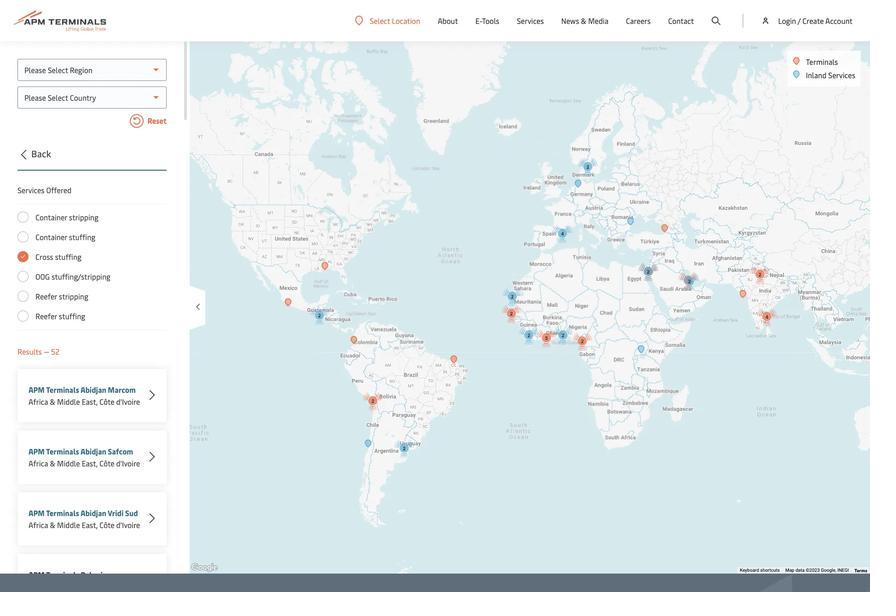 Task type: vqa. For each thing, say whether or not it's contained in the screenshot.
History
no



Task type: locate. For each thing, give the bounding box(es) containing it.
1 vertical spatial container
[[35, 232, 67, 242]]

apm terminals bahrain link
[[18, 555, 167, 593]]

3 africa from the top
[[29, 521, 48, 531]]

stuffing/stripping
[[52, 272, 111, 282]]

stripping
[[69, 212, 99, 223], [59, 292, 88, 302]]

0 horizontal spatial services
[[18, 185, 45, 195]]

1 container from the top
[[35, 212, 67, 223]]

abidjan left marcom at left
[[81, 385, 106, 395]]

2
[[587, 164, 590, 170], [647, 269, 650, 275], [648, 269, 651, 275], [759, 272, 762, 278], [689, 279, 692, 284], [511, 294, 514, 300], [510, 311, 513, 317], [318, 313, 321, 319], [528, 333, 531, 338], [562, 333, 565, 338], [581, 339, 584, 344], [372, 399, 375, 404], [403, 446, 406, 452]]

côte inside apm terminals abidjan vridi sud africa & middle east, côte d'ivoire
[[99, 521, 115, 531]]

apm inside apm terminals abidjan marcom africa & middle east, côte d'ivoire
[[29, 385, 45, 395]]

reefer right reefer stuffing option
[[35, 311, 57, 322]]

apm for apm terminals abidjan marcom
[[29, 385, 45, 395]]

1 east, from the top
[[82, 397, 98, 407]]

inland
[[807, 70, 827, 80]]

terminals for apm terminals abidjan vridi sud africa & middle east, côte d'ivoire
[[46, 509, 79, 519]]

4 apm from the top
[[29, 570, 45, 580]]

middle inside apm terminals abidjan marcom africa & middle east, côte d'ivoire
[[57, 397, 80, 407]]

select
[[370, 15, 390, 26]]

côte inside apm terminals abidjan marcom africa & middle east, côte d'ivoire
[[99, 397, 115, 407]]

stuffing down container stuffing
[[55, 252, 82, 262]]

2 africa from the top
[[29, 459, 48, 469]]

1 apm from the top
[[29, 385, 45, 395]]

container up container stuffing
[[35, 212, 67, 223]]

sud
[[125, 509, 138, 519]]

1 vertical spatial services
[[829, 70, 856, 80]]

& inside apm terminals abidjan marcom africa & middle east, côte d'ivoire
[[50, 397, 55, 407]]

côte
[[99, 397, 115, 407], [99, 459, 115, 469], [99, 521, 115, 531]]

careers
[[626, 16, 651, 26]]

2 horizontal spatial services
[[829, 70, 856, 80]]

reefer for reefer stuffing
[[35, 311, 57, 322]]

terminals for apm terminals abidjan marcom africa & middle east, côte d'ivoire
[[46, 385, 79, 395]]

1 reefer from the top
[[35, 292, 57, 302]]

abidjan left safcom
[[81, 447, 106, 457]]

apm
[[29, 385, 45, 395], [29, 447, 45, 457], [29, 509, 45, 519], [29, 570, 45, 580]]

abidjan inside apm terminals abidjan vridi sud africa & middle east, côte d'ivoire
[[81, 509, 106, 519]]

2 reefer from the top
[[35, 311, 57, 322]]

1 middle from the top
[[57, 397, 80, 407]]

Container stripping radio
[[18, 212, 29, 223]]

tools
[[482, 16, 500, 26]]

2 vertical spatial africa
[[29, 521, 48, 531]]

côte for safcom
[[99, 459, 115, 469]]

1 horizontal spatial 4
[[766, 314, 769, 320]]

apm terminals abidjan marcom africa & middle east, côte d'ivoire
[[29, 385, 140, 407]]

services offered
[[18, 185, 72, 195]]

container up "cross"
[[35, 232, 67, 242]]

3 côte from the top
[[99, 521, 115, 531]]

3 east, from the top
[[82, 521, 98, 531]]

2 vertical spatial abidjan
[[81, 509, 106, 519]]

2 apm from the top
[[29, 447, 45, 457]]

contact button
[[669, 0, 694, 41]]

côte down vridi
[[99, 521, 115, 531]]

east, inside apm terminals abidjan vridi sud africa & middle east, côte d'ivoire
[[82, 521, 98, 531]]

2 vertical spatial d'ivoire
[[116, 521, 140, 531]]

reefer stripping
[[35, 292, 88, 302]]

1 vertical spatial stripping
[[59, 292, 88, 302]]

&
[[581, 16, 587, 26], [50, 397, 55, 407], [50, 459, 55, 469], [50, 521, 55, 531]]

east,
[[82, 397, 98, 407], [82, 459, 98, 469], [82, 521, 98, 531]]

stripping for container stripping
[[69, 212, 99, 223]]

2 vertical spatial middle
[[57, 521, 80, 531]]

0 vertical spatial stripping
[[69, 212, 99, 223]]

stuffing for reefer stuffing
[[59, 311, 85, 322]]

africa
[[29, 397, 48, 407], [29, 459, 48, 469], [29, 521, 48, 531]]

0 vertical spatial stuffing
[[69, 232, 95, 242]]

abidjan for safcom
[[81, 447, 106, 457]]

2 côte from the top
[[99, 459, 115, 469]]

2 d'ivoire from the top
[[116, 459, 140, 469]]

reset
[[146, 116, 167, 126]]

4
[[562, 231, 564, 237], [766, 314, 769, 320]]

d'ivoire inside apm terminals abidjan marcom africa & middle east, côte d'ivoire
[[116, 397, 140, 407]]

2 vertical spatial east,
[[82, 521, 98, 531]]

stripping for reefer stripping
[[59, 292, 88, 302]]

d'ivoire inside apm terminals abidjan safcom africa & middle east, côte d'ivoire
[[116, 459, 140, 469]]

login / create account
[[779, 16, 853, 26]]

1 vertical spatial abidjan
[[81, 447, 106, 457]]

0 vertical spatial côte
[[99, 397, 115, 407]]

e-tools
[[476, 16, 500, 26]]

0 vertical spatial container
[[35, 212, 67, 223]]

reefer stuffing
[[35, 311, 85, 322]]

news
[[562, 16, 580, 26]]

2 vertical spatial stuffing
[[59, 311, 85, 322]]

stripping up container stuffing
[[69, 212, 99, 223]]

abidjan
[[81, 385, 106, 395], [81, 447, 106, 457], [81, 509, 106, 519]]

terminals inside apm terminals abidjan vridi sud africa & middle east, côte d'ivoire
[[46, 509, 79, 519]]

reefer
[[35, 292, 57, 302], [35, 311, 57, 322]]

oog stuffing/stripping
[[35, 272, 111, 282]]

1 vertical spatial stuffing
[[55, 252, 82, 262]]

1 vertical spatial middle
[[57, 459, 80, 469]]

0 vertical spatial reefer
[[35, 292, 57, 302]]

2 middle from the top
[[57, 459, 80, 469]]

africa inside apm terminals abidjan safcom africa & middle east, côte d'ivoire
[[29, 459, 48, 469]]

0 vertical spatial d'ivoire
[[116, 397, 140, 407]]

middle inside apm terminals abidjan safcom africa & middle east, côte d'ivoire
[[57, 459, 80, 469]]

1 d'ivoire from the top
[[116, 397, 140, 407]]

2 container from the top
[[35, 232, 67, 242]]

1 côte from the top
[[99, 397, 115, 407]]

1 abidjan from the top
[[81, 385, 106, 395]]

news & media
[[562, 16, 609, 26]]

1 vertical spatial reefer
[[35, 311, 57, 322]]

terminals
[[807, 57, 839, 67], [46, 385, 79, 395], [46, 447, 79, 457], [46, 509, 79, 519], [46, 570, 79, 580]]

africa inside apm terminals abidjan marcom africa & middle east, côte d'ivoire
[[29, 397, 48, 407]]

Cross stuffing radio
[[18, 252, 29, 263]]

0 vertical spatial east,
[[82, 397, 98, 407]]

0 horizontal spatial 4
[[562, 231, 564, 237]]

2 east, from the top
[[82, 459, 98, 469]]

d'ivoire for marcom
[[116, 397, 140, 407]]

3 d'ivoire from the top
[[116, 521, 140, 531]]

0 vertical spatial abidjan
[[81, 385, 106, 395]]

3 abidjan from the top
[[81, 509, 106, 519]]

apm inside apm terminals abidjan vridi sud africa & middle east, côte d'ivoire
[[29, 509, 45, 519]]

d'ivoire down safcom
[[116, 459, 140, 469]]

stuffing down reefer stripping
[[59, 311, 85, 322]]

1 vertical spatial d'ivoire
[[116, 459, 140, 469]]

terminals inside apm terminals abidjan marcom africa & middle east, côte d'ivoire
[[46, 385, 79, 395]]

terms
[[855, 568, 868, 574]]

results
[[18, 347, 42, 357]]

Reefer stripping radio
[[18, 291, 29, 302]]

1 vertical spatial africa
[[29, 459, 48, 469]]

account
[[826, 16, 853, 26]]

terminals inside apm terminals abidjan safcom africa & middle east, côte d'ivoire
[[46, 447, 79, 457]]

east, inside apm terminals abidjan safcom africa & middle east, côte d'ivoire
[[82, 459, 98, 469]]

services left offered
[[18, 185, 45, 195]]

côte down safcom
[[99, 459, 115, 469]]

côte inside apm terminals abidjan safcom africa & middle east, côte d'ivoire
[[99, 459, 115, 469]]

inland services
[[807, 70, 856, 80]]

2 vertical spatial services
[[18, 185, 45, 195]]

services
[[517, 16, 544, 26], [829, 70, 856, 80], [18, 185, 45, 195]]

côte down marcom at left
[[99, 397, 115, 407]]

3 apm from the top
[[29, 509, 45, 519]]

stripping down oog stuffing/stripping
[[59, 292, 88, 302]]

1 vertical spatial east,
[[82, 459, 98, 469]]

services right tools
[[517, 16, 544, 26]]

stuffing down container stripping
[[69, 232, 95, 242]]

container
[[35, 212, 67, 223], [35, 232, 67, 242]]

abidjan left vridi
[[81, 509, 106, 519]]

select location
[[370, 15, 421, 26]]

reefer for reefer stripping
[[35, 292, 57, 302]]

abidjan inside apm terminals abidjan safcom africa & middle east, côte d'ivoire
[[81, 447, 106, 457]]

& inside apm terminals abidjan safcom africa & middle east, côte d'ivoire
[[50, 459, 55, 469]]

0 vertical spatial services
[[517, 16, 544, 26]]

1 horizontal spatial services
[[517, 16, 544, 26]]

2 abidjan from the top
[[81, 447, 106, 457]]

east, inside apm terminals abidjan marcom africa & middle east, côte d'ivoire
[[82, 397, 98, 407]]

1 africa from the top
[[29, 397, 48, 407]]

abidjan inside apm terminals abidjan marcom africa & middle east, côte d'ivoire
[[81, 385, 106, 395]]

reefer down oog
[[35, 292, 57, 302]]

0 vertical spatial africa
[[29, 397, 48, 407]]

keyboard shortcuts
[[740, 569, 780, 574]]

3 middle from the top
[[57, 521, 80, 531]]

1 vertical spatial 4
[[766, 314, 769, 320]]

africa inside apm terminals abidjan vridi sud africa & middle east, côte d'ivoire
[[29, 521, 48, 531]]

apm for apm terminals abidjan safcom
[[29, 447, 45, 457]]

d'ivoire down marcom at left
[[116, 397, 140, 407]]

1 vertical spatial côte
[[99, 459, 115, 469]]

middle
[[57, 397, 80, 407], [57, 459, 80, 469], [57, 521, 80, 531]]

stuffing
[[69, 232, 95, 242], [55, 252, 82, 262], [59, 311, 85, 322]]

2 vertical spatial côte
[[99, 521, 115, 531]]

d'ivoire down sud at the left bottom of the page
[[116, 521, 140, 531]]

©2023
[[806, 569, 820, 574]]

apm inside apm terminals abidjan safcom africa & middle east, côte d'ivoire
[[29, 447, 45, 457]]

d'ivoire
[[116, 397, 140, 407], [116, 459, 140, 469], [116, 521, 140, 531]]

google image
[[189, 563, 220, 574]]

e-
[[476, 16, 482, 26]]

services right inland at right top
[[829, 70, 856, 80]]

shortcuts
[[761, 569, 780, 574]]

OOG stuffing/stripping radio
[[18, 271, 29, 282]]

services for services
[[517, 16, 544, 26]]

east, for marcom
[[82, 397, 98, 407]]

0 vertical spatial middle
[[57, 397, 80, 407]]

marcom
[[108, 385, 136, 395]]



Task type: describe. For each thing, give the bounding box(es) containing it.
news & media button
[[562, 0, 609, 41]]

login
[[779, 16, 797, 26]]

3
[[687, 278, 690, 284]]

east, for safcom
[[82, 459, 98, 469]]

map region
[[86, 0, 871, 589]]

keyboard
[[740, 569, 760, 574]]

apm for apm terminals abidjan vridi sud
[[29, 509, 45, 519]]

africa for apm terminals abidjan marcom africa & middle east, côte d'ivoire
[[29, 397, 48, 407]]

container for container stripping
[[35, 212, 67, 223]]

safcom
[[108, 447, 133, 457]]

5
[[545, 336, 548, 341]]

reset button
[[18, 114, 167, 130]]

0 vertical spatial 4
[[562, 231, 564, 237]]

data
[[796, 569, 805, 574]]

container for container stuffing
[[35, 232, 67, 242]]

middle inside apm terminals abidjan vridi sud africa & middle east, côte d'ivoire
[[57, 521, 80, 531]]

keyboard shortcuts button
[[740, 568, 780, 575]]

back button
[[15, 147, 167, 171]]

container stripping
[[35, 212, 99, 223]]

d'ivoire inside apm terminals abidjan vridi sud africa & middle east, côte d'ivoire
[[116, 521, 140, 531]]

select location button
[[355, 15, 421, 26]]

results — 52
[[18, 347, 60, 357]]

côte for marcom
[[99, 397, 115, 407]]

africa for apm terminals abidjan safcom africa & middle east, côte d'ivoire
[[29, 459, 48, 469]]

apm terminals abidjan vridi sud africa & middle east, côte d'ivoire
[[29, 509, 140, 531]]

oog
[[35, 272, 50, 282]]

vridi
[[108, 509, 124, 519]]

careers button
[[626, 0, 651, 41]]

services button
[[517, 0, 544, 41]]

apm terminals abidjan safcom africa & middle east, côte d'ivoire
[[29, 447, 140, 469]]

services for services offered
[[18, 185, 45, 195]]

offered
[[46, 185, 72, 195]]

map
[[786, 569, 795, 574]]

location
[[392, 15, 421, 26]]

apm terminals bahrain
[[29, 570, 107, 580]]

terminals for apm terminals bahrain
[[46, 570, 79, 580]]

inegi
[[838, 569, 850, 574]]

52
[[51, 347, 60, 357]]

cross stuffing
[[35, 252, 82, 262]]

stuffing for cross stuffing
[[55, 252, 82, 262]]

& inside dropdown button
[[581, 16, 587, 26]]

d'ivoire for safcom
[[116, 459, 140, 469]]

google,
[[822, 569, 837, 574]]

about
[[438, 16, 458, 26]]

back
[[31, 147, 51, 160]]

create
[[803, 16, 824, 26]]

cross
[[35, 252, 53, 262]]

container stuffing
[[35, 232, 95, 242]]

terminals for apm terminals abidjan safcom africa & middle east, côte d'ivoire
[[46, 447, 79, 457]]

2 3 2
[[687, 272, 762, 284]]

bahrain
[[81, 570, 107, 580]]

terms link
[[855, 568, 868, 574]]

—
[[44, 347, 49, 357]]

contact
[[669, 16, 694, 26]]

stuffing for container stuffing
[[69, 232, 95, 242]]

login / create account link
[[762, 0, 853, 41]]

map data ©2023 google, inegi
[[786, 569, 850, 574]]

& inside apm terminals abidjan vridi sud africa & middle east, côte d'ivoire
[[50, 521, 55, 531]]

middle for marcom
[[57, 397, 80, 407]]

abidjan for marcom
[[81, 385, 106, 395]]

abidjan for vridi
[[81, 509, 106, 519]]

media
[[589, 16, 609, 26]]

middle for safcom
[[57, 459, 80, 469]]

/
[[798, 16, 801, 26]]

Reefer stuffing radio
[[18, 311, 29, 322]]

e-tools button
[[476, 0, 500, 41]]

about button
[[438, 0, 458, 41]]

Container stuffing radio
[[18, 232, 29, 243]]



